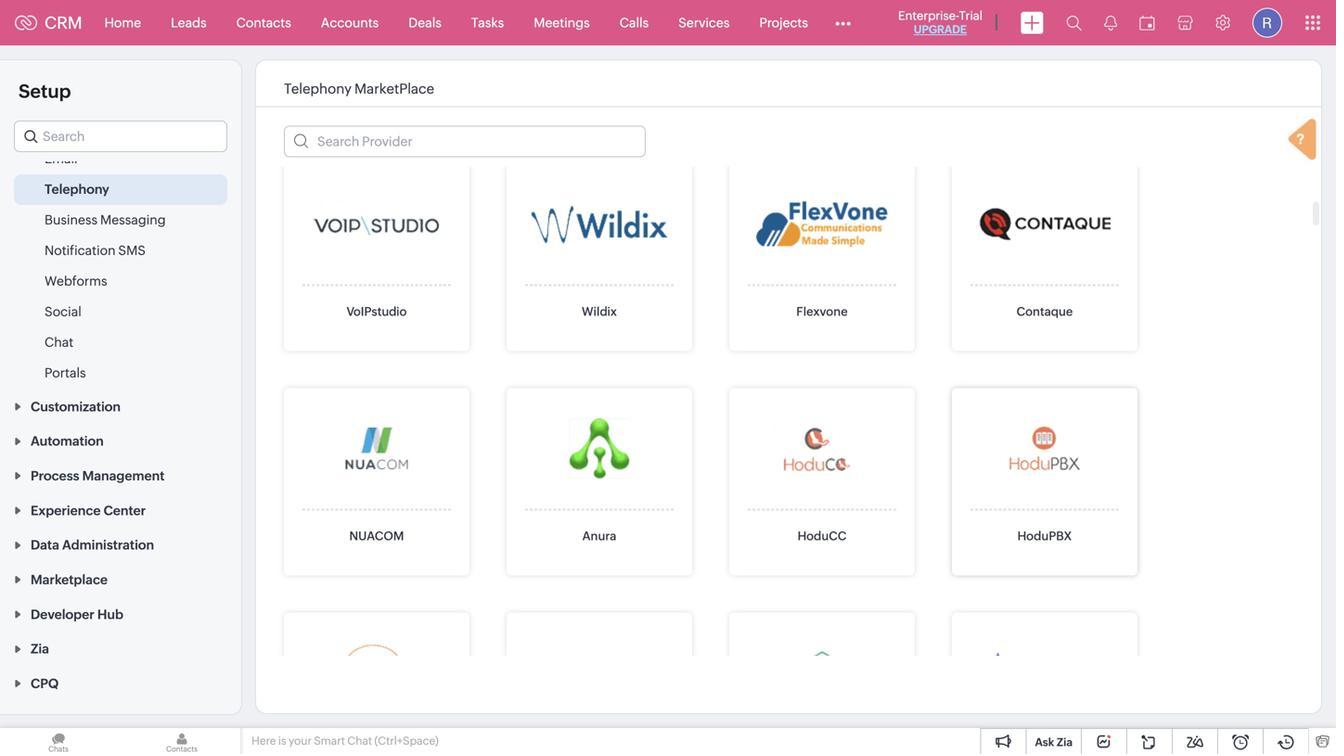 Task type: locate. For each thing, give the bounding box(es) containing it.
(ctrl+space)
[[375, 735, 439, 748]]

contacts image
[[123, 729, 240, 755]]

cpq button
[[0, 666, 241, 701]]

meetings link
[[519, 0, 605, 45]]

profile element
[[1242, 0, 1294, 45]]

services link
[[664, 0, 745, 45]]

cpq
[[31, 677, 59, 692]]

customization
[[31, 399, 121, 414]]

portals link
[[45, 364, 86, 382]]

enterprise-
[[899, 9, 959, 23]]

None field
[[14, 121, 227, 152]]

Other Modules field
[[823, 8, 863, 38]]

search element
[[1055, 0, 1093, 45]]

developer hub button
[[0, 597, 241, 632]]

business
[[45, 213, 98, 227]]

management
[[82, 469, 165, 484]]

home
[[105, 15, 141, 30]]

contacts
[[236, 15, 291, 30]]

administration
[[62, 538, 154, 553]]

1 vertical spatial chat
[[348, 735, 372, 748]]

0 vertical spatial chat
[[45, 335, 73, 350]]

0 horizontal spatial chat
[[45, 335, 73, 350]]

chat inside region
[[45, 335, 73, 350]]

calls link
[[605, 0, 664, 45]]

home link
[[90, 0, 156, 45]]

hub
[[97, 607, 123, 622]]

zia right ask
[[1057, 737, 1073, 749]]

webforms link
[[45, 272, 107, 291]]

services
[[679, 15, 730, 30]]

logo image
[[15, 15, 37, 30]]

sms
[[118, 243, 146, 258]]

data administration button
[[0, 528, 241, 562]]

accounts link
[[306, 0, 394, 45]]

social link
[[45, 303, 81, 321]]

zia
[[31, 642, 49, 657], [1057, 737, 1073, 749]]

experience center button
[[0, 493, 241, 528]]

create menu image
[[1021, 12, 1044, 34]]

1 vertical spatial zia
[[1057, 737, 1073, 749]]

zia up cpq
[[31, 642, 49, 657]]

chat right smart
[[348, 735, 372, 748]]

projects
[[760, 15, 809, 30]]

marketplace button
[[0, 562, 241, 597]]

telephony link
[[45, 180, 109, 199]]

zia button
[[0, 632, 241, 666]]

trial
[[959, 9, 983, 23]]

chat
[[45, 335, 73, 350], [348, 735, 372, 748]]

deals link
[[394, 0, 457, 45]]

crm
[[45, 13, 82, 32]]

zia inside dropdown button
[[31, 642, 49, 657]]

region containing email
[[0, 144, 241, 389]]

is
[[278, 735, 286, 748]]

chats image
[[0, 729, 117, 755]]

notification sms link
[[45, 241, 146, 260]]

data
[[31, 538, 59, 553]]

signals image
[[1105, 15, 1118, 31]]

notification sms
[[45, 243, 146, 258]]

region
[[0, 144, 241, 389]]

experience center
[[31, 503, 146, 518]]

telephony
[[45, 182, 109, 197]]

0 vertical spatial zia
[[31, 642, 49, 657]]

process
[[31, 469, 79, 484]]

0 horizontal spatial zia
[[31, 642, 49, 657]]

create menu element
[[1010, 0, 1055, 45]]

email
[[45, 151, 78, 166]]

projects link
[[745, 0, 823, 45]]

chat down social
[[45, 335, 73, 350]]



Task type: vqa. For each thing, say whether or not it's contained in the screenshot.
Ask
yes



Task type: describe. For each thing, give the bounding box(es) containing it.
tasks
[[471, 15, 504, 30]]

contacts link
[[221, 0, 306, 45]]

experience
[[31, 503, 101, 518]]

webforms
[[45, 274, 107, 289]]

your
[[289, 735, 312, 748]]

calendar image
[[1140, 15, 1156, 30]]

leads
[[171, 15, 207, 30]]

messaging
[[100, 213, 166, 227]]

deals
[[409, 15, 442, 30]]

1 horizontal spatial zia
[[1057, 737, 1073, 749]]

enterprise-trial upgrade
[[899, 9, 983, 36]]

customization button
[[0, 389, 241, 424]]

Search text field
[[15, 122, 226, 151]]

developer
[[31, 607, 94, 622]]

accounts
[[321, 15, 379, 30]]

crm link
[[15, 13, 82, 32]]

notification
[[45, 243, 116, 258]]

chat link
[[45, 333, 73, 352]]

tasks link
[[457, 0, 519, 45]]

center
[[104, 503, 146, 518]]

here
[[252, 735, 276, 748]]

meetings
[[534, 15, 590, 30]]

here is your smart chat (ctrl+space)
[[252, 735, 439, 748]]

social
[[45, 304, 81, 319]]

ask zia
[[1035, 737, 1073, 749]]

email link
[[45, 149, 78, 168]]

search image
[[1067, 15, 1082, 31]]

marketplace
[[31, 573, 108, 588]]

calls
[[620, 15, 649, 30]]

leads link
[[156, 0, 221, 45]]

ask
[[1035, 737, 1055, 749]]

1 horizontal spatial chat
[[348, 735, 372, 748]]

smart
[[314, 735, 345, 748]]

setup
[[19, 81, 71, 102]]

process management
[[31, 469, 165, 484]]

automation button
[[0, 424, 241, 458]]

process management button
[[0, 458, 241, 493]]

business messaging
[[45, 213, 166, 227]]

profile image
[[1253, 8, 1283, 38]]

data administration
[[31, 538, 154, 553]]

signals element
[[1093, 0, 1129, 45]]

upgrade
[[914, 23, 967, 36]]

automation
[[31, 434, 104, 449]]

business messaging link
[[45, 211, 166, 229]]

portals
[[45, 366, 86, 381]]

developer hub
[[31, 607, 123, 622]]



